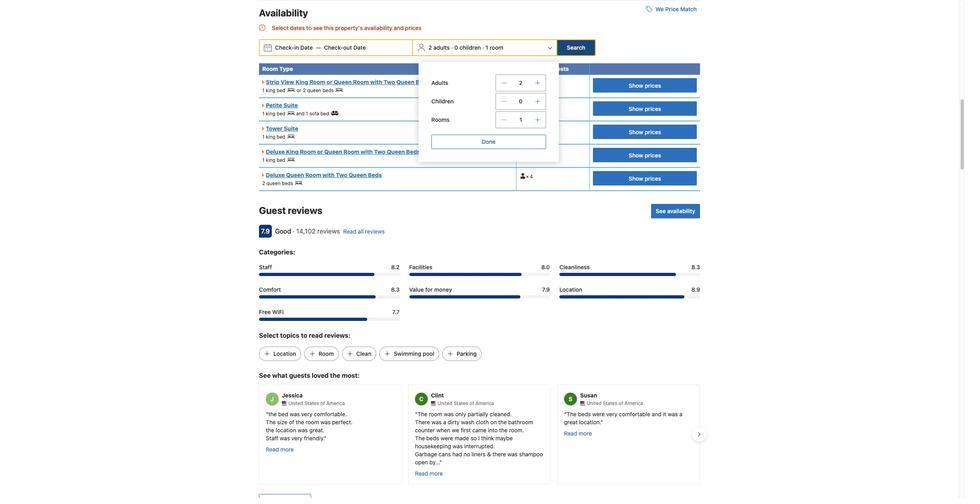 Task type: locate. For each thing, give the bounding box(es) containing it.
room
[[490, 44, 504, 51], [429, 411, 442, 418], [306, 419, 319, 426]]

america for cloth
[[476, 401, 494, 407]]

· right adults at the top left of page
[[452, 44, 453, 51]]

states up comfortable.
[[305, 401, 319, 407]]

the
[[330, 372, 340, 380], [269, 411, 277, 418], [296, 419, 304, 426], [499, 419, 507, 426], [266, 427, 274, 434], [499, 427, 508, 434]]

guests down search button
[[550, 65, 569, 72]]

3 1 king bed from the top
[[262, 134, 286, 140]]

or up the petite suite
[[297, 87, 301, 94]]

0 vertical spatial staff
[[259, 264, 272, 271]]

read more button
[[564, 430, 592, 438], [266, 446, 294, 454], [415, 470, 443, 478]]

read more button down location
[[266, 446, 294, 454]]

1 vertical spatial availability
[[668, 208, 696, 215]]

1 united from the left
[[288, 401, 303, 407]]

2 vertical spatial read more
[[415, 470, 443, 477]]

1 horizontal spatial and
[[394, 24, 404, 31]]

show for room
[[629, 82, 644, 89]]

size
[[277, 419, 288, 426]]

reviews
[[288, 205, 323, 216], [317, 228, 340, 235], [365, 228, 385, 235]]

liners
[[472, 451, 486, 458]]

read down open
[[415, 470, 428, 477]]

8.3 up 8.9
[[692, 264, 700, 271]]

1 king from the top
[[266, 87, 276, 94]]

1 vertical spatial a
[[443, 419, 446, 426]]

1 show prices from the top
[[629, 82, 661, 89]]

very inside " the beds were very comfortable and it was a great location.
[[607, 411, 618, 418]]

0 horizontal spatial states
[[305, 401, 319, 407]]

sofa
[[310, 111, 319, 117]]

· right good
[[293, 228, 295, 235]]

states for comfortable
[[603, 401, 618, 407]]

2 horizontal spatial room
[[490, 44, 504, 51]]

very up great.
[[301, 411, 313, 418]]

1 vertical spatial 4
[[530, 174, 533, 180]]

2 united from the left
[[438, 401, 453, 407]]

deluxe for deluxe king room or queen room with two queen beds
[[266, 148, 285, 155]]

prices
[[405, 24, 422, 31], [645, 82, 661, 89], [645, 105, 661, 112], [645, 129, 661, 135], [645, 152, 661, 159], [645, 175, 661, 182]]

1 united states of america from the left
[[288, 401, 345, 407]]

2 horizontal spatial america
[[625, 401, 644, 407]]

5 show prices from the top
[[629, 175, 661, 182]]

room down select dates to see this property's availability and prices region
[[490, 44, 504, 51]]

queen
[[334, 79, 352, 85], [397, 79, 415, 85], [324, 148, 342, 155], [387, 148, 405, 155], [286, 172, 304, 179], [349, 172, 367, 179]]

america
[[327, 401, 345, 407], [476, 401, 494, 407], [625, 401, 644, 407]]

united for susan
[[587, 401, 602, 407]]

deluxe king room or queen room with two queen beds link
[[262, 148, 420, 155]]

states up only
[[454, 401, 468, 407]]

first
[[461, 427, 471, 434]]

deluxe up guest at the top
[[266, 172, 285, 179]]

4
[[530, 150, 533, 156], [530, 174, 533, 180]]

" inside " the beds were very comfortable and it was a great location.
[[564, 411, 567, 418]]

1 states from the left
[[305, 401, 319, 407]]

" down great.
[[324, 435, 327, 442]]

room up great.
[[306, 419, 319, 426]]

united states of america up " the beds were very comfortable and it was a great location.
[[587, 401, 644, 407]]

prices for petite suite
[[645, 105, 661, 112]]

1 check- from the left
[[275, 44, 294, 51]]

location down topics
[[274, 351, 296, 357]]

date right in
[[301, 44, 313, 51]]

select inside region
[[272, 24, 289, 31]]

1 horizontal spatial check-
[[324, 44, 343, 51]]

7.9 down 8.0
[[542, 286, 550, 293]]

staff down location
[[266, 435, 278, 442]]

a inside " the beds were very comfortable and it was a great location.
[[680, 411, 683, 418]]

was up dirty
[[444, 411, 454, 418]]

1 × 4 from the top
[[526, 150, 533, 156]]

2 horizontal spatial united states of america
[[587, 401, 644, 407]]

facilities 8.0 meter
[[409, 273, 550, 276]]

location.
[[579, 419, 601, 426]]

states for partially
[[454, 401, 468, 407]]

3 " from the left
[[564, 411, 567, 418]]

1 vertical spatial 7.9
[[542, 286, 550, 293]]

we
[[452, 427, 459, 434]]

when
[[437, 427, 451, 434]]

0 vertical spatial 4
[[530, 150, 533, 156]]

0 horizontal spatial more
[[281, 446, 294, 453]]

1 vertical spatial "
[[324, 435, 327, 442]]

0 left children
[[455, 44, 458, 51]]

suite for petite suite
[[284, 102, 298, 109]]

" the beds were very comfortable and it was a great location.
[[564, 411, 683, 426]]

0 vertical spatial beds
[[416, 79, 430, 85]]

was inside " the beds were very comfortable and it was a great location.
[[668, 411, 678, 418]]

united states of america image
[[282, 401, 287, 406], [580, 401, 585, 406]]

beds
[[416, 79, 430, 85], [406, 148, 420, 155], [368, 172, 382, 179]]

states up " the beds were very comfortable and it was a great location.
[[603, 401, 618, 407]]

and inside " the beds were very comfortable and it was a great location.
[[652, 411, 662, 418]]

read more button down great
[[564, 430, 592, 438]]

deluxe
[[266, 148, 285, 155], [266, 172, 285, 179]]

"
[[601, 419, 603, 426], [324, 435, 327, 442], [440, 459, 442, 466]]

america up the comfortable
[[625, 401, 644, 407]]

1 show from the top
[[629, 82, 644, 89]]

king down tower suite
[[286, 148, 299, 155]]

2 states from the left
[[454, 401, 468, 407]]

very left the comfortable
[[607, 411, 618, 418]]

0 horizontal spatial location
[[274, 351, 296, 357]]

1 united states of america image from the left
[[282, 401, 287, 406]]

1 horizontal spatial more
[[430, 470, 443, 477]]

of for the room was only partially cleaned. there was a dirty wash cloth on the bathroom counter when we first came into the room. the beds were made so i think maybe housekeeping was interrupted. garbage cans had no liners & there was shampoo open by...
[[470, 401, 474, 407]]

read down location
[[266, 446, 279, 453]]

2 united states of america from the left
[[438, 401, 494, 407]]

tower suite
[[266, 125, 298, 132]]

2 vertical spatial room
[[306, 419, 319, 426]]

1 horizontal spatial united states of america image
[[580, 401, 585, 406]]

1 horizontal spatial guests
[[550, 65, 569, 72]]

0 horizontal spatial and
[[296, 111, 305, 117]]

" for " the room was only partially cleaned. there was a dirty wash cloth on the bathroom counter when we first came into the room. the beds were made so i think maybe housekeeping was interrupted. garbage cans had no liners & there was shampoo open by...
[[415, 411, 418, 418]]

states for comfortable.
[[305, 401, 319, 407]]

view
[[281, 79, 294, 85]]

8.2
[[391, 264, 400, 271]]

1 vertical spatial see
[[259, 372, 271, 380]]

0 horizontal spatial 0
[[455, 44, 458, 51]]

c
[[420, 396, 424, 403]]

of up comfortable.
[[321, 401, 325, 407]]

read more button for the room was only partially cleaned. there was a dirty wash cloth on the bathroom counter when we first came into the room. the beds were made so i think maybe housekeeping was interrupted. garbage cans had no liners & there was shampoo open by...
[[415, 470, 443, 478]]

think
[[481, 435, 494, 442]]

0 vertical spatial and
[[394, 24, 404, 31]]

1 × from the top
[[526, 150, 529, 156]]

0 vertical spatial 8.3
[[692, 264, 700, 271]]

see inside see availability button
[[656, 208, 666, 215]]

united states of america for partially
[[438, 401, 494, 407]]

more down by... in the left of the page
[[430, 470, 443, 477]]

more down location
[[281, 446, 294, 453]]

beds
[[323, 87, 334, 94], [282, 181, 293, 187], [578, 411, 591, 418], [427, 435, 439, 442]]

for
[[426, 286, 433, 293]]

1 horizontal spatial ·
[[452, 44, 453, 51]]

bathroom
[[509, 419, 534, 426]]

read more down by... in the left of the page
[[415, 470, 443, 477]]

0 vertical spatial ×
[[526, 150, 529, 156]]

bed inside " the bed was very comfortable. the size of the room was perfect. the location was great. staff was very friendly.
[[278, 411, 288, 418]]

3 states from the left
[[603, 401, 618, 407]]

or up 1 sofa bed
[[327, 79, 333, 85]]

1 vertical spatial read more button
[[266, 446, 294, 454]]

room up deluxe queen room with two queen beds
[[344, 148, 360, 155]]

1 date from the left
[[301, 44, 313, 51]]

on
[[491, 419, 497, 426]]

1 horizontal spatial location
[[560, 286, 583, 293]]

children
[[432, 98, 454, 105]]

value for money 7.9 meter
[[409, 296, 550, 299]]

2 " from the left
[[415, 411, 418, 418]]

1 horizontal spatial 0
[[519, 98, 523, 105]]

of for the beds were very comfortable and it was a great location.
[[619, 401, 624, 407]]

united down jessica
[[288, 401, 303, 407]]

0 vertical spatial 7.9
[[261, 228, 270, 235]]

1 vertical spatial room
[[429, 411, 442, 418]]

select left topics
[[259, 332, 279, 339]]

1 vertical spatial more
[[281, 446, 294, 453]]

done
[[482, 138, 496, 145]]

states
[[305, 401, 319, 407], [454, 401, 468, 407], [603, 401, 618, 407]]

or up deluxe queen room with two queen beds "link"
[[317, 148, 323, 155]]

2 horizontal spatial more
[[579, 430, 592, 437]]

check-
[[275, 44, 294, 51], [324, 44, 343, 51]]

0 vertical spatial location
[[560, 286, 583, 293]]

2 horizontal spatial ·
[[483, 44, 484, 51]]

staff down categories:
[[259, 264, 272, 271]]

the down counter
[[415, 435, 425, 442]]

were
[[593, 411, 605, 418], [441, 435, 453, 442]]

united down susan
[[587, 401, 602, 407]]

america up partially
[[476, 401, 494, 407]]

was right it on the bottom of page
[[668, 411, 678, 418]]

" inside " the bed was very comfortable. the size of the room was perfect. the location was great. staff was very friendly.
[[266, 411, 269, 418]]

were up location.
[[593, 411, 605, 418]]

united states of america image down susan
[[580, 401, 585, 406]]

2 horizontal spatial united
[[587, 401, 602, 407]]

in
[[294, 44, 299, 51]]

were inside " the beds were very comfortable and it was a great location.
[[593, 411, 605, 418]]

2 deluxe from the top
[[266, 172, 285, 179]]

beds down the strip view king room or queen room with two queen beds link
[[323, 87, 334, 94]]

prices for tower suite
[[645, 129, 661, 135]]

a right it on the bottom of page
[[680, 411, 683, 418]]

united states of america for comfortable.
[[288, 401, 345, 407]]

0 vertical spatial availability
[[365, 24, 393, 31]]

read for " the room was only partially cleaned. there was a dirty wash cloth on the bathroom counter when we first came into the room. the beds were made so i think maybe housekeeping was interrupted. garbage cans had no liners & there was shampoo open by...
[[415, 470, 428, 477]]

8.3 for cleanliness
[[692, 264, 700, 271]]

a up when
[[443, 419, 446, 426]]

of right size
[[289, 419, 294, 426]]

made
[[455, 435, 469, 442]]

check- right the —
[[324, 44, 343, 51]]

1 horizontal spatial read more
[[415, 470, 443, 477]]

to left read
[[301, 332, 307, 339]]

" for " the beds were very comfortable and it was a great location.
[[564, 411, 567, 418]]

date right "out"
[[354, 44, 366, 51]]

king
[[296, 79, 308, 85], [286, 148, 299, 155]]

done button
[[432, 135, 546, 149]]

of up partially
[[470, 401, 474, 407]]

0 vertical spatial more
[[579, 430, 592, 437]]

parking
[[457, 351, 477, 357]]

2 horizontal spatial or
[[327, 79, 333, 85]]

0 vertical spatial guests
[[550, 65, 569, 72]]

0 horizontal spatial check-
[[275, 44, 294, 51]]

2 horizontal spatial states
[[603, 401, 618, 407]]

suite right 'petite'
[[284, 102, 298, 109]]

united states of america up only
[[438, 401, 494, 407]]

beds up location.
[[578, 411, 591, 418]]

cleanliness
[[560, 264, 590, 271]]

8.3 left value at the left of the page
[[391, 286, 400, 293]]

1 vertical spatial beds
[[406, 148, 420, 155]]

2 horizontal spatial "
[[601, 419, 603, 426]]

1 horizontal spatial availability
[[668, 208, 696, 215]]

of inside " the bed was very comfortable. the size of the room was perfect. the location was great. staff was very friendly.
[[289, 419, 294, 426]]

king right view
[[296, 79, 308, 85]]

0 horizontal spatial united
[[288, 401, 303, 407]]

more down location.
[[579, 430, 592, 437]]

" down cans
[[440, 459, 442, 466]]

topics
[[280, 332, 300, 339]]

united
[[288, 401, 303, 407], [438, 401, 453, 407], [587, 401, 602, 407]]

4 show prices from the top
[[629, 152, 661, 159]]

" inside " the room was only partially cleaned. there was a dirty wash cloth on the bathroom counter when we first came into the room. the beds were made so i think maybe housekeeping was interrupted. garbage cans had no liners & there was shampoo open by...
[[415, 411, 418, 418]]

1 vertical spatial staff
[[266, 435, 278, 442]]

room.
[[509, 427, 524, 434]]

" right great
[[601, 419, 603, 426]]

0 horizontal spatial queen
[[267, 181, 281, 187]]

show
[[629, 82, 644, 89], [629, 105, 644, 112], [629, 129, 644, 135], [629, 152, 644, 159], [629, 175, 644, 182]]

very for comfortable.
[[301, 411, 313, 418]]

beds up housekeeping
[[427, 435, 439, 442]]

8.3 for comfort
[[391, 286, 400, 293]]

1 horizontal spatial room
[[429, 411, 442, 418]]

0 horizontal spatial united states of america image
[[282, 401, 287, 406]]

1 horizontal spatial "
[[415, 411, 418, 418]]

read more down great
[[564, 430, 592, 437]]

rated good element
[[275, 228, 291, 235]]

to inside region
[[306, 24, 312, 31]]

0 vertical spatial × 4
[[526, 150, 533, 156]]

america up comfortable.
[[327, 401, 345, 407]]

good
[[275, 228, 291, 235]]

open
[[415, 459, 428, 466]]

0 vertical spatial queen
[[307, 87, 321, 94]]

3 united states of america from the left
[[587, 401, 644, 407]]

value for money
[[409, 286, 452, 293]]

0 horizontal spatial united states of america
[[288, 401, 345, 407]]

united down clint on the left of the page
[[438, 401, 453, 407]]

1 vertical spatial to
[[301, 332, 307, 339]]

guests right what
[[289, 372, 310, 380]]

" for location.
[[601, 419, 603, 426]]

0 inside 2 adults · 0 children · 1 room button
[[455, 44, 458, 51]]

room up strip
[[262, 65, 278, 72]]

1 vertical spatial deluxe
[[266, 172, 285, 179]]

wifi
[[272, 309, 284, 316]]

a inside " the room was only partially cleaned. there was a dirty wash cloth on the bathroom counter when we first came into the room. the beds were made so i think maybe housekeeping was interrupted. garbage cans had no liners & there was shampoo open by...
[[443, 419, 446, 426]]

0 horizontal spatial a
[[443, 419, 446, 426]]

location down "cleanliness"
[[560, 286, 583, 293]]

to
[[306, 24, 312, 31], [301, 332, 307, 339]]

the left size
[[266, 419, 276, 426]]

read down great
[[564, 430, 578, 437]]

type
[[280, 65, 293, 72]]

queen up guest at the top
[[267, 181, 281, 187]]

suite right tower
[[284, 125, 298, 132]]

queen
[[307, 87, 321, 94], [267, 181, 281, 187]]

read for " the beds were very comfortable and it was a great location.
[[564, 430, 578, 437]]

availability
[[365, 24, 393, 31], [668, 208, 696, 215]]

3 show from the top
[[629, 129, 644, 135]]

2 vertical spatial read more button
[[415, 470, 443, 478]]

deluxe queen room with two queen beds
[[266, 172, 382, 179]]

read more button for the bed was very comfortable. the size of the room was perfect. the location was great. staff was very friendly.
[[266, 446, 294, 454]]

2 queen beds up 1 sofa bed
[[303, 87, 334, 94]]

select for select dates to see this property's availability and prices
[[272, 24, 289, 31]]

1 horizontal spatial united
[[438, 401, 453, 407]]

was up location
[[290, 411, 300, 418]]

reviews right all
[[365, 228, 385, 235]]

1 america from the left
[[327, 401, 345, 407]]

0 vertical spatial a
[[680, 411, 683, 418]]

1 vertical spatial × 4
[[526, 174, 533, 180]]

categories:
[[259, 249, 295, 256]]

1 vertical spatial read more
[[266, 446, 294, 453]]

0
[[455, 44, 458, 51], [519, 98, 523, 105]]

interrupted.
[[465, 443, 495, 450]]

friendly.
[[304, 435, 324, 442]]

0 vertical spatial "
[[601, 419, 603, 426]]

petite suite link
[[262, 102, 298, 109]]

bed
[[277, 87, 286, 94], [277, 111, 286, 117], [321, 111, 329, 117], [277, 134, 286, 140], [277, 157, 286, 163], [278, 411, 288, 418]]

great.
[[310, 427, 325, 434]]

were down when
[[441, 435, 453, 442]]

united states of america image
[[431, 401, 436, 406]]

0 vertical spatial to
[[306, 24, 312, 31]]

2 date from the left
[[354, 44, 366, 51]]

0 horizontal spatial availability
[[365, 24, 393, 31]]

free wifi
[[259, 309, 284, 316]]

guests
[[550, 65, 569, 72], [289, 372, 310, 380]]

two
[[384, 79, 395, 85], [374, 148, 386, 155], [336, 172, 348, 179]]

1 horizontal spatial 8.3
[[692, 264, 700, 271]]

1 1 king bed from the top
[[262, 87, 286, 94]]

2 vertical spatial more
[[430, 470, 443, 477]]

location
[[560, 286, 583, 293], [274, 351, 296, 357]]

show prices for room
[[629, 82, 661, 89]]

0 horizontal spatial "
[[324, 435, 327, 442]]

was up friendly.
[[298, 427, 308, 434]]

united for jessica
[[288, 401, 303, 407]]

1 horizontal spatial were
[[593, 411, 605, 418]]

1 " from the left
[[266, 411, 269, 418]]

2 1 king bed from the top
[[262, 111, 286, 117]]

the up great
[[567, 411, 577, 418]]

select
[[272, 24, 289, 31], [259, 332, 279, 339]]

2 america from the left
[[476, 401, 494, 407]]

select down availability
[[272, 24, 289, 31]]

cloth
[[476, 419, 489, 426]]

1 horizontal spatial united states of america
[[438, 401, 494, 407]]

0 horizontal spatial guests
[[289, 372, 310, 380]]

of up " the beds were very comfortable and it was a great location.
[[619, 401, 624, 407]]

" the room was only partially cleaned. there was a dirty wash cloth on the bathroom counter when we first came into the room. the beds were made so i think maybe housekeeping was interrupted. garbage cans had no liners & there was shampoo open by...
[[415, 411, 543, 466]]

to left see
[[306, 24, 312, 31]]

5 show from the top
[[629, 175, 644, 182]]

the up there
[[418, 411, 428, 418]]

0 horizontal spatial read more
[[266, 446, 294, 453]]

4 show from the top
[[629, 152, 644, 159]]

price
[[666, 6, 679, 12]]

&
[[487, 451, 491, 458]]

1 horizontal spatial america
[[476, 401, 494, 407]]

prices for deluxe king room or queen room with two queen beds
[[645, 152, 661, 159]]

deluxe down tower
[[266, 148, 285, 155]]

check- up type on the top left of the page
[[275, 44, 294, 51]]

1 deluxe from the top
[[266, 148, 285, 155]]

0 horizontal spatial read more button
[[266, 446, 294, 454]]

2 horizontal spatial read more
[[564, 430, 592, 437]]

united for clint
[[438, 401, 453, 407]]

0 horizontal spatial room
[[306, 419, 319, 426]]

0 vertical spatial see
[[656, 208, 666, 215]]

· right children
[[483, 44, 484, 51]]

guest reviews element
[[259, 204, 648, 217]]

cleanliness 8.3 meter
[[560, 273, 700, 276]]

1 horizontal spatial "
[[440, 459, 442, 466]]

1 horizontal spatial states
[[454, 401, 468, 407]]

were inside " the room was only partially cleaned. there was a dirty wash cloth on the bathroom counter when we first came into the room. the beds were made so i think maybe housekeeping was interrupted. garbage cans had no liners & there was shampoo open by...
[[441, 435, 453, 442]]

2 queen beds up guest at the top
[[262, 181, 293, 187]]

of for the bed was very comfortable. the size of the room was perfect. the location was great. staff was very friendly.
[[321, 401, 325, 407]]

3 united from the left
[[587, 401, 602, 407]]

loved
[[312, 372, 329, 380]]

0 horizontal spatial 2 queen beds
[[262, 181, 293, 187]]

7.9 left rated good element
[[261, 228, 270, 235]]

0 vertical spatial suite
[[284, 102, 298, 109]]

1 horizontal spatial read more button
[[415, 470, 443, 478]]

2 vertical spatial and
[[652, 411, 662, 418]]

united states of america
[[288, 401, 345, 407], [438, 401, 494, 407], [587, 401, 644, 407]]

1 horizontal spatial queen
[[307, 87, 321, 94]]

room inside button
[[490, 44, 504, 51]]

2 united states of america image from the left
[[580, 401, 585, 406]]

comfortable
[[619, 411, 651, 418]]



Task type: vqa. For each thing, say whether or not it's contained in the screenshot.
Manage
no



Task type: describe. For each thing, give the bounding box(es) containing it.
1 4 from the top
[[530, 150, 533, 156]]

select for select topics to read reviews:
[[259, 332, 279, 339]]

1 vertical spatial two
[[374, 148, 386, 155]]

check-in date button
[[272, 41, 316, 55]]

cans
[[439, 451, 451, 458]]

2 adults · 0 children · 1 room button
[[414, 40, 556, 55]]

prices inside region
[[405, 24, 422, 31]]

dates
[[290, 24, 305, 31]]

clint
[[431, 392, 444, 399]]

prices for strip view king room or queen room with two queen beds
[[645, 82, 661, 89]]

1 sofa bed
[[306, 111, 329, 117]]

children
[[460, 44, 481, 51]]

0 horizontal spatial or
[[297, 87, 301, 94]]

number
[[520, 65, 542, 72]]

" the bed was very comfortable. the size of the room was perfect. the location was great. staff was very friendly.
[[266, 411, 353, 442]]

only
[[456, 411, 466, 418]]

see for see availability
[[656, 208, 666, 215]]

2 × from the top
[[526, 174, 529, 180]]

prices for deluxe queen room with two queen beds
[[645, 175, 661, 182]]

3 america from the left
[[625, 401, 644, 407]]

read more button for the beds were very comfortable and it was a great location.
[[564, 430, 592, 438]]

show for beds
[[629, 175, 644, 182]]

1 horizontal spatial 2 queen beds
[[303, 87, 334, 94]]

0 vertical spatial or
[[327, 79, 333, 85]]

show prices for with
[[629, 152, 661, 159]]

room inside " the room was only partially cleaned. there was a dirty wash cloth on the bathroom counter when we first came into the room. the beds were made so i think maybe housekeeping was interrupted. garbage cans had no liners & there was shampoo open by...
[[429, 411, 442, 418]]

adults
[[434, 44, 450, 51]]

1 vertical spatial and
[[296, 111, 305, 117]]

united states of america image for jessica
[[282, 401, 287, 406]]

clean
[[356, 351, 372, 357]]

1 vertical spatial king
[[286, 148, 299, 155]]

staff 8.2 meter
[[259, 273, 400, 276]]

2 × 4 from the top
[[526, 174, 533, 180]]

the inside " the bed was very comfortable. the size of the room was perfect. the location was great. staff was very friendly.
[[266, 419, 276, 426]]

of right number
[[543, 65, 549, 72]]

more for " the beds were very comfortable and it was a great location.
[[579, 430, 592, 437]]

read all reviews
[[343, 228, 385, 235]]

2 adults · 0 children · 1 room
[[429, 44, 504, 51]]

rooms
[[432, 116, 450, 123]]

all
[[358, 228, 364, 235]]

show prices for beds
[[629, 175, 661, 182]]

room down read
[[319, 351, 334, 357]]

0 vertical spatial king
[[296, 79, 308, 85]]

1 horizontal spatial 7.9
[[542, 286, 550, 293]]

check-in date — check-out date
[[275, 44, 366, 51]]

room right view
[[310, 79, 325, 85]]

room type
[[262, 65, 293, 72]]

america for perfect.
[[327, 401, 345, 407]]

beds up guest reviews
[[282, 181, 293, 187]]

availability inside button
[[668, 208, 696, 215]]

we
[[656, 6, 664, 12]]

jessica
[[282, 392, 303, 399]]

comfort
[[259, 286, 281, 293]]

2 4 from the top
[[530, 174, 533, 180]]

select topics to read reviews:
[[259, 332, 351, 339]]

a for it
[[680, 411, 683, 418]]

tower
[[266, 125, 283, 132]]

select dates to see this property's availability and prices region
[[259, 23, 700, 33]]

reviews right 14,102
[[317, 228, 340, 235]]

read for " the bed was very comfortable. the size of the room was perfect. the location was great. staff was very friendly.
[[266, 446, 279, 453]]

8.9
[[692, 286, 700, 293]]

great
[[564, 419, 578, 426]]

more for " the bed was very comfortable. the size of the room was perfect. the location was great. staff was very friendly.
[[281, 446, 294, 453]]

strip view king room or queen room with two queen beds link
[[262, 79, 430, 85]]

2 show prices from the top
[[629, 105, 661, 112]]

search
[[567, 44, 586, 51]]

was up when
[[432, 419, 442, 426]]

swimming
[[394, 351, 422, 357]]

show for with
[[629, 152, 644, 159]]

united states of america for comfortable
[[587, 401, 644, 407]]

strip
[[266, 79, 279, 85]]

petite
[[266, 102, 282, 109]]

availability
[[259, 7, 308, 18]]

counter
[[415, 427, 435, 434]]

staff inside " the bed was very comfortable. the size of the room was perfect. the location was great. staff was very friendly.
[[266, 435, 278, 442]]

strip view king room or queen room with two queen beds
[[266, 79, 430, 85]]

" for was
[[324, 435, 327, 442]]

review categories element
[[259, 248, 295, 257]]

was up had
[[453, 443, 463, 450]]

a for there
[[443, 419, 446, 426]]

0 vertical spatial with
[[370, 79, 382, 85]]

s
[[569, 396, 573, 403]]

2 vertical spatial with
[[323, 172, 335, 179]]

very down location
[[292, 435, 303, 442]]

the inside " the beds were very comfortable and it was a great location.
[[567, 411, 577, 418]]

deluxe queen room with two queen beds link
[[262, 172, 382, 179]]

see availability button
[[651, 204, 700, 219]]

match
[[681, 6, 697, 12]]

room up deluxe queen room with two queen beds "link"
[[300, 148, 316, 155]]

suite for tower suite
[[284, 125, 298, 132]]

comfortable.
[[314, 411, 347, 418]]

guests for of
[[550, 65, 569, 72]]

deluxe for deluxe queen room with two queen beds
[[266, 172, 285, 179]]

0 vertical spatial two
[[384, 79, 395, 85]]

4 1 king bed from the top
[[262, 157, 286, 163]]

there
[[415, 419, 430, 426]]

2 check- from the left
[[324, 44, 343, 51]]

comfort 8.3 meter
[[259, 296, 400, 299]]

2 king from the top
[[266, 111, 276, 117]]

0 horizontal spatial ·
[[293, 228, 295, 235]]

tower suite link
[[262, 125, 298, 132]]

most:
[[342, 372, 360, 380]]

14,102
[[296, 228, 316, 235]]

garbage
[[415, 451, 437, 458]]

2 show from the top
[[629, 105, 644, 112]]

3 show prices from the top
[[629, 129, 661, 135]]

value
[[409, 286, 424, 293]]

read left all
[[343, 228, 357, 235]]

was down comfortable.
[[321, 419, 331, 426]]

reviews up 14,102
[[288, 205, 323, 216]]

housekeeping
[[415, 443, 451, 450]]

reviews:
[[325, 332, 351, 339]]

read more for " the bed was very comfortable. the size of the room was perfect. the location was great. staff was very friendly.
[[266, 446, 294, 453]]

to for dates
[[306, 24, 312, 31]]

see availability
[[656, 208, 696, 215]]

number of guests
[[520, 65, 569, 72]]

scored 7.9 element
[[259, 225, 272, 238]]

4 king from the top
[[266, 157, 276, 163]]

location 8.9 meter
[[560, 296, 700, 299]]

we price match
[[656, 6, 697, 12]]

very for comfortable
[[607, 411, 618, 418]]

this
[[324, 24, 334, 31]]

1 vertical spatial location
[[274, 351, 296, 357]]

free
[[259, 309, 271, 316]]

was right there
[[508, 451, 518, 458]]

search button
[[558, 40, 595, 55]]

read
[[309, 332, 323, 339]]

read more for " the beds were very comfortable and it was a great location.
[[564, 430, 592, 437]]

2 vertical spatial or
[[317, 148, 323, 155]]

was down location
[[280, 435, 290, 442]]

select dates to see this property's availability and prices
[[272, 24, 422, 31]]

i
[[479, 435, 480, 442]]

pool
[[423, 351, 435, 357]]

2 inside button
[[429, 44, 432, 51]]

" for wash
[[440, 459, 442, 466]]

guest
[[259, 205, 286, 216]]

room down the "deluxe king room or queen room with two queen beds" link
[[306, 172, 321, 179]]

—
[[316, 44, 321, 51]]

2 vertical spatial beds
[[368, 172, 382, 179]]

" for " the bed was very comfortable. the size of the room was perfect. the location was great. staff was very friendly.
[[266, 411, 269, 418]]

see for see what guests loved the most:
[[259, 372, 271, 380]]

guest reviews
[[259, 205, 323, 216]]

susan
[[580, 392, 598, 399]]

to for topics
[[301, 332, 307, 339]]

guests for what
[[289, 372, 310, 380]]

united states of america image for susan
[[580, 401, 585, 406]]

more for " the room was only partially cleaned. there was a dirty wash cloth on the bathroom counter when we first came into the room. the beds were made so i think maybe housekeeping was interrupted. garbage cans had no liners & there was shampoo open by...
[[430, 470, 443, 477]]

it
[[663, 411, 667, 418]]

maybe
[[496, 435, 513, 442]]

location
[[276, 427, 296, 434]]

facilities
[[409, 264, 433, 271]]

8.0
[[542, 264, 550, 271]]

dirty
[[448, 419, 460, 426]]

room down check-out date button on the left
[[353, 79, 369, 85]]

perfect.
[[332, 419, 353, 426]]

there
[[493, 451, 506, 458]]

room inside " the bed was very comfortable. the size of the room was perfect. the location was great. staff was very friendly.
[[306, 419, 319, 426]]

3 king from the top
[[266, 134, 276, 140]]

this is a carousel with rotating slides. it displays featured reviews of the property. use the next and previous buttons to navigate. region
[[253, 382, 707, 488]]

1 vertical spatial with
[[361, 148, 373, 155]]

1 vertical spatial 2 queen beds
[[262, 181, 293, 187]]

1 inside button
[[486, 44, 488, 51]]

beds inside " the beds were very comfortable and it was a great location.
[[578, 411, 591, 418]]

beds inside " the room was only partially cleaned. there was a dirty wash cloth on the bathroom counter when we first came into the room. the beds were made so i think maybe housekeeping was interrupted. garbage cans had no liners & there was shampoo open by...
[[427, 435, 439, 442]]

read more for " the room was only partially cleaned. there was a dirty wash cloth on the bathroom counter when we first came into the room. the beds were made so i think maybe housekeeping was interrupted. garbage cans had no liners & there was shampoo open by...
[[415, 470, 443, 477]]

property's
[[335, 24, 363, 31]]

deluxe king room or queen room with two queen beds
[[266, 148, 420, 155]]

what
[[272, 372, 288, 380]]

1 vertical spatial queen
[[267, 181, 281, 187]]

availability inside region
[[365, 24, 393, 31]]

2 vertical spatial two
[[336, 172, 348, 179]]

0 horizontal spatial 7.9
[[261, 228, 270, 235]]

money
[[434, 286, 452, 293]]

free wifi 7.7 meter
[[259, 318, 400, 321]]

see what guests loved the most:
[[259, 372, 360, 380]]



